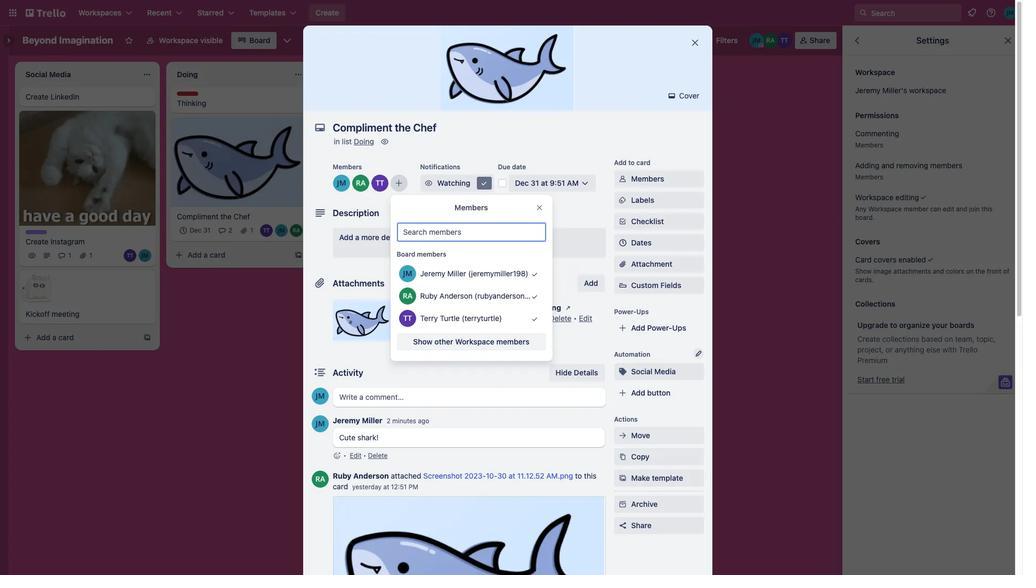 Task type: locate. For each thing, give the bounding box(es) containing it.
1 horizontal spatial ruby
[[420, 292, 438, 301]]

automation left filters 'button'
[[651, 36, 692, 45]]

create from template… image
[[446, 97, 454, 106], [294, 251, 303, 259]]

create for create instagram
[[26, 237, 48, 247]]

1 horizontal spatial 12:51
[[470, 314, 488, 323]]

sm image for cover link
[[667, 91, 678, 101]]

removing
[[897, 161, 929, 170]]

0 vertical spatial pm
[[490, 314, 501, 323]]

edit left •
[[350, 452, 362, 460]]

create for create linkedin
[[26, 92, 48, 101]]

dec down compliment
[[190, 226, 202, 234]]

dec 31 at 9:51 am button
[[509, 175, 596, 192]]

to inside upgrade to organize your boards create collections based on team, topic, project, or anything else with trello premium
[[891, 321, 898, 330]]

workspace for workspace visible
[[159, 36, 198, 45]]

workspace down workspace editing
[[869, 205, 902, 213]]

delete link
[[550, 314, 572, 323], [368, 452, 388, 460]]

0 horizontal spatial add a card
[[36, 333, 74, 343]]

delete right comment
[[550, 314, 572, 323]]

sm image inside labels link
[[618, 195, 628, 206]]

1 horizontal spatial delete
[[550, 314, 572, 323]]

color: bold red, title: "thoughts" element
[[177, 92, 206, 100]]

terry turtle (terryturtle) image
[[777, 33, 792, 48], [124, 250, 136, 263], [399, 310, 416, 327]]

dec for dec 31
[[190, 226, 202, 234]]

1 horizontal spatial ruby anderson (rubyanderson7) image
[[763, 33, 778, 48]]

31 inside button
[[531, 179, 539, 188]]

and left join
[[957, 205, 968, 213]]

(jeremymiller198)
[[468, 269, 529, 278]]

sm image inside cover link
[[667, 91, 678, 101]]

members
[[931, 161, 963, 170], [417, 251, 447, 259], [497, 337, 530, 347]]

1 vertical spatial am.png
[[547, 472, 573, 481]]

dec inside dec 31 option
[[190, 226, 202, 234]]

button
[[648, 389, 671, 398]]

miller
[[448, 269, 466, 278], [362, 416, 383, 425]]

yesterday up remove cover on the left bottom of page
[[426, 314, 459, 323]]

jeremy miller (jeremymiller198) image up description
[[333, 175, 350, 192]]

0 horizontal spatial show
[[413, 337, 433, 347]]

dec down date
[[515, 179, 529, 188]]

card down meeting
[[58, 333, 74, 343]]

this member was added to card image up the (rubyanderson7)
[[524, 263, 546, 286]]

1 horizontal spatial board
[[397, 251, 416, 259]]

sm image inside the "automation" button
[[636, 32, 651, 47]]

members down comment
[[497, 337, 530, 347]]

social media button
[[614, 364, 704, 381]]

1 horizontal spatial terry turtle (terryturtle) image
[[399, 310, 416, 327]]

1 horizontal spatial on
[[967, 268, 974, 276]]

(terryturtle)
[[462, 314, 502, 323]]

the left the chef
[[221, 212, 232, 221]]

members down the description…
[[417, 251, 447, 259]]

add a card down kickoff meeting
[[36, 333, 74, 343]]

0 horizontal spatial the
[[221, 212, 232, 221]]

1 vertical spatial 10-
[[486, 472, 498, 481]]

add a more detailed description…
[[339, 233, 458, 242]]

ups up add power-ups
[[637, 308, 649, 316]]

power-
[[614, 308, 637, 316], [648, 324, 673, 333]]

add inside add power-ups link
[[632, 324, 646, 333]]

ruby anderson (rubyanderson7) image
[[352, 175, 369, 192], [399, 288, 416, 305], [312, 471, 329, 488]]

0 horizontal spatial miller
[[362, 416, 383, 425]]

0 horizontal spatial anderson
[[354, 472, 389, 481]]

31 left 9:51
[[531, 179, 539, 188]]

1 horizontal spatial power-
[[648, 324, 673, 333]]

on up with
[[945, 335, 954, 344]]

1 vertical spatial 2
[[387, 417, 391, 425]]

1 vertical spatial members
[[417, 251, 447, 259]]

sm image inside members link
[[618, 174, 628, 184]]

anderson up terry turtle (terryturtle)
[[440, 292, 473, 301]]

1 vertical spatial jeremy
[[420, 269, 446, 278]]

edit link left •
[[350, 452, 362, 460]]

0 vertical spatial share
[[810, 36, 831, 45]]

1 vertical spatial 2023-
[[465, 472, 486, 481]]

1 vertical spatial add a card
[[36, 333, 74, 343]]

cover
[[443, 329, 462, 338]]

list inside button
[[534, 69, 544, 78]]

filters button
[[700, 32, 741, 49]]

members up labels at the top of the page
[[632, 174, 665, 183]]

jeremy inside 'link'
[[856, 86, 881, 95]]

0 vertical spatial ups
[[637, 308, 649, 316]]

checklist
[[632, 217, 664, 226]]

on inside show image attachments and colors on the front of cards.
[[967, 268, 974, 276]]

and right adding
[[882, 161, 895, 170]]

0 horizontal spatial jeremy
[[333, 416, 360, 425]]

miller up ruby anderson (rubyanderson7)
[[448, 269, 466, 278]]

0 vertical spatial ruby anderson (rubyanderson7) image
[[763, 33, 778, 48]]

add members to card image
[[395, 178, 403, 189]]

create linkedin
[[26, 92, 79, 101]]

and inside adding and removing members members
[[882, 161, 895, 170]]

this left make
[[584, 472, 597, 481]]

members for show other workspace members
[[497, 337, 530, 347]]

1 vertical spatial pm
[[409, 484, 418, 492]]

screenshot up terry
[[401, 303, 443, 312]]

12:51 down screenshot 2023-10-30 at 11.12.52 am.png
[[470, 314, 488, 323]]

1 horizontal spatial jeremy miller (jeremymiller198) image
[[399, 266, 416, 283]]

create inside the create linkedin link
[[26, 92, 48, 101]]

custom
[[632, 281, 659, 290]]

automation up social
[[614, 351, 651, 359]]

0 horizontal spatial delete
[[368, 452, 388, 460]]

0 horizontal spatial to
[[575, 472, 582, 481]]

1 vertical spatial screenshot
[[424, 472, 463, 481]]

archive link
[[614, 496, 704, 513]]

terry turtle (terryturtle) image left add members to card "image"
[[371, 175, 388, 192]]

add a card button down dec 31
[[171, 247, 290, 264]]

description…
[[412, 233, 458, 242]]

create inside create instagram link
[[26, 237, 48, 247]]

workspace left visible
[[159, 36, 198, 45]]

1 vertical spatial list
[[342, 137, 352, 146]]

0 vertical spatial jeremy miller (jeremymiller198) image
[[333, 175, 350, 192]]

add inside add button
[[584, 279, 598, 288]]

social
[[632, 367, 653, 376]]

12:51 down attached
[[391, 484, 407, 492]]

31 for dec 31 at 9:51 am
[[531, 179, 539, 188]]

1 down create instagram link
[[89, 252, 92, 260]]

create button
[[309, 4, 346, 21]]

ruby anderson (rubyanderson7) image
[[763, 33, 778, 48], [290, 224, 303, 237]]

workspace up any
[[856, 193, 894, 202]]

0 vertical spatial screenshot
[[401, 303, 443, 312]]

1 horizontal spatial jeremy
[[420, 269, 446, 278]]

sm image
[[667, 91, 678, 101], [380, 136, 390, 147], [479, 178, 490, 189], [618, 216, 628, 227], [563, 303, 574, 314], [401, 328, 412, 339], [618, 431, 628, 441], [618, 452, 628, 463], [618, 473, 628, 484]]

jeremy up permissions
[[856, 86, 881, 95]]

create
[[316, 8, 339, 17], [26, 92, 48, 101], [26, 237, 48, 247], [858, 335, 881, 344]]

power- down 'custom'
[[614, 308, 637, 316]]

1 horizontal spatial anderson
[[440, 292, 473, 301]]

0 horizontal spatial add a card button
[[19, 330, 139, 347]]

1 this member was added to card image from the top
[[524, 263, 546, 286]]

add
[[488, 69, 502, 78], [614, 159, 627, 167], [339, 233, 353, 242], [188, 250, 202, 259], [584, 279, 598, 288], [632, 324, 646, 333], [36, 333, 50, 343], [632, 389, 646, 398]]

another
[[504, 69, 532, 78]]

anderson for (rubyanderson7)
[[440, 292, 473, 301]]

0 vertical spatial terry turtle (terryturtle) image
[[777, 33, 792, 48]]

edit down add button
[[579, 314, 593, 323]]

ruby up terry
[[420, 292, 438, 301]]

1 vertical spatial share
[[632, 521, 652, 530]]

add reaction image
[[333, 451, 341, 462]]

31 for dec 31
[[203, 226, 210, 234]]

members inside adding and removing members members
[[931, 161, 963, 170]]

ruby down add reaction image at the bottom left
[[333, 472, 352, 481]]

on right colors
[[967, 268, 974, 276]]

1 horizontal spatial create from template… image
[[446, 97, 454, 106]]

ups down fields
[[673, 324, 687, 333]]

edit link down add button
[[579, 314, 593, 323]]

yesterday at 12:51 pm link
[[352, 484, 418, 492]]

compliment
[[177, 212, 219, 221]]

show up cards.
[[856, 268, 872, 276]]

sm image
[[636, 32, 651, 47], [618, 174, 628, 184], [424, 178, 434, 189], [618, 195, 628, 206], [618, 367, 628, 377], [618, 500, 628, 510]]

1 horizontal spatial delete link
[[550, 314, 572, 323]]

•
[[363, 452, 366, 460]]

2
[[229, 226, 232, 234], [387, 417, 391, 425]]

card down add reaction image at the bottom left
[[333, 483, 348, 492]]

2 vertical spatial to
[[575, 472, 582, 481]]

and inside show image attachments and colors on the front of cards.
[[933, 268, 945, 276]]

share button
[[795, 32, 837, 49], [614, 518, 704, 535]]

0 vertical spatial members
[[931, 161, 963, 170]]

workspace inside button
[[159, 36, 198, 45]]

0 horizontal spatial 1
[[68, 252, 71, 260]]

jeremy miller (jeremymiller198) image down the board members
[[399, 266, 416, 283]]

else
[[927, 345, 941, 355]]

add a card
[[188, 250, 226, 259], [36, 333, 74, 343]]

sm image inside make template link
[[618, 473, 628, 484]]

0 vertical spatial dec
[[515, 179, 529, 188]]

hide
[[556, 368, 572, 377]]

trello
[[959, 345, 978, 355]]

3 this member was added to card image from the top
[[524, 308, 546, 331]]

2 down compliment the chef link
[[229, 226, 232, 234]]

terry turtle (terryturtle) image
[[371, 175, 388, 192], [260, 224, 273, 237]]

0 vertical spatial anderson
[[440, 292, 473, 301]]

create instagram link
[[26, 237, 149, 248]]

terry turtle (terryturtle) image down compliment the chef link
[[260, 224, 273, 237]]

a down dec 31
[[204, 250, 208, 259]]

pm down screenshot 2023-10-30 at 11.12.52 am.png
[[490, 314, 501, 323]]

0 horizontal spatial yesterday
[[352, 484, 382, 492]]

1 down instagram
[[68, 252, 71, 260]]

1 horizontal spatial edit
[[579, 314, 593, 323]]

ruby for ruby anderson attached screenshot 2023-10-30 at 11.12.52 am.png
[[333, 472, 352, 481]]

workspace up miller's
[[856, 68, 896, 77]]

1 vertical spatial create from template… image
[[294, 251, 303, 259]]

1 horizontal spatial 2
[[387, 417, 391, 425]]

anderson for attached
[[354, 472, 389, 481]]

boards
[[950, 321, 975, 330]]

members up search members text field
[[455, 203, 488, 212]]

show left other
[[413, 337, 433, 347]]

this inside any workspace member can edit and join this board.
[[982, 205, 993, 213]]

remove cover
[[414, 329, 462, 338]]

linkedin
[[51, 92, 79, 101]]

this member was added to card image for (jeremymiller198)
[[524, 263, 546, 286]]

31 down compliment the chef
[[203, 226, 210, 234]]

edit for edit
[[579, 314, 593, 323]]

yesterday down edit • delete
[[352, 484, 382, 492]]

jeremy miller (jeremymiller198)
[[420, 269, 529, 278]]

a
[[355, 233, 360, 242], [204, 250, 208, 259], [52, 333, 56, 343]]

card down dec 31
[[210, 250, 226, 259]]

card inside to this card
[[333, 483, 348, 492]]

a down kickoff meeting
[[52, 333, 56, 343]]

delete link right •
[[368, 452, 388, 460]]

create for create
[[316, 8, 339, 17]]

your
[[932, 321, 948, 330]]

add a card button down kickoff meeting link
[[19, 330, 139, 347]]

members down commenting
[[856, 141, 884, 149]]

board left customize views image
[[250, 36, 270, 45]]

jeremy miller (jeremymiller198) image inside the primary element
[[1004, 6, 1017, 19]]

jeremy miller (jeremymiller198) image
[[1004, 6, 1017, 19], [749, 33, 764, 48], [275, 224, 288, 237], [139, 250, 151, 263], [312, 388, 329, 405], [312, 416, 329, 433]]

kickoff meeting link
[[26, 309, 149, 320]]

1 vertical spatial 12:51
[[391, 484, 407, 492]]

due
[[498, 163, 511, 171]]

0 horizontal spatial create from template… image
[[294, 251, 303, 259]]

list right another
[[534, 69, 544, 78]]

1 horizontal spatial the
[[976, 268, 986, 276]]

2 vertical spatial ruby anderson (rubyanderson7) image
[[312, 471, 329, 488]]

1 vertical spatial edit
[[350, 452, 362, 460]]

2 this member was added to card image from the top
[[524, 286, 546, 308]]

0 horizontal spatial and
[[882, 161, 895, 170]]

miller up shark!
[[362, 416, 383, 425]]

1 vertical spatial the
[[976, 268, 986, 276]]

0 vertical spatial ruby anderson (rubyanderson7) image
[[352, 175, 369, 192]]

make
[[632, 474, 650, 483]]

yesterday
[[426, 314, 459, 323], [352, 484, 382, 492]]

ruby for ruby anderson (rubyanderson7)
[[420, 292, 438, 301]]

1 horizontal spatial automation
[[651, 36, 692, 45]]

due date
[[498, 163, 526, 171]]

0 vertical spatial on
[[967, 268, 974, 276]]

2 left minutes
[[387, 417, 391, 425]]

0 vertical spatial this
[[982, 205, 993, 213]]

add a card down dec 31
[[188, 250, 226, 259]]

pm down attached
[[409, 484, 418, 492]]

1 horizontal spatial this
[[982, 205, 993, 213]]

dec inside dec 31 at 9:51 am button
[[515, 179, 529, 188]]

Search members text field
[[397, 223, 546, 242]]

sm image inside checklist link
[[618, 216, 628, 227]]

0 horizontal spatial share
[[632, 521, 652, 530]]

1 horizontal spatial ups
[[673, 324, 687, 333]]

0 vertical spatial create from template… image
[[446, 97, 454, 106]]

thoughts thinking
[[177, 92, 206, 108]]

show other workspace members link
[[397, 334, 546, 351]]

workspace for workspace editing
[[856, 193, 894, 202]]

list right in
[[342, 137, 352, 146]]

0 vertical spatial a
[[355, 233, 360, 242]]

delete link right comment
[[550, 314, 572, 323]]

0 horizontal spatial edit
[[350, 452, 362, 460]]

1 down compliment the chef link
[[251, 226, 254, 234]]

social media
[[632, 367, 676, 376]]

1 horizontal spatial yesterday
[[426, 314, 459, 323]]

topic,
[[977, 335, 996, 344]]

sm image inside archive link
[[618, 500, 628, 510]]

add a card button
[[171, 247, 290, 264], [19, 330, 139, 347]]

31 inside option
[[203, 226, 210, 234]]

workspace
[[159, 36, 198, 45], [856, 68, 896, 77], [856, 193, 894, 202], [869, 205, 902, 213], [455, 337, 495, 347]]

1 vertical spatial dec
[[190, 226, 202, 234]]

Search field
[[868, 5, 961, 21]]

workspace editing
[[856, 193, 920, 202]]

Board name text field
[[17, 32, 119, 49]]

members right removing
[[931, 161, 963, 170]]

automation inside the "automation" button
[[651, 36, 692, 45]]

1 horizontal spatial 10-
[[486, 472, 498, 481]]

delete right •
[[368, 452, 388, 460]]

2 vertical spatial a
[[52, 333, 56, 343]]

anderson up "yesterday at 12:51 pm"
[[354, 472, 389, 481]]

0 horizontal spatial ruby
[[333, 472, 352, 481]]

1 vertical spatial automation
[[614, 351, 651, 359]]

1
[[251, 226, 254, 234], [68, 252, 71, 260], [89, 252, 92, 260]]

jeremy up cute
[[333, 416, 360, 425]]

list
[[534, 69, 544, 78], [342, 137, 352, 146]]

1 vertical spatial anderson
[[354, 472, 389, 481]]

adding and removing members members
[[856, 161, 963, 181]]

fields
[[661, 281, 682, 290]]

0 vertical spatial ruby
[[420, 292, 438, 301]]

members inside show other workspace members link
[[497, 337, 530, 347]]

board for board members
[[397, 251, 416, 259]]

commenting
[[856, 129, 900, 138]]

1 vertical spatial show
[[413, 337, 433, 347]]

this member was added to card image
[[524, 263, 546, 286], [524, 286, 546, 308], [524, 308, 546, 331]]

create linkedin link
[[26, 92, 149, 102]]

this member was added to card image up comment
[[524, 286, 546, 308]]

1 horizontal spatial miller
[[448, 269, 466, 278]]

cards.
[[856, 276, 874, 284]]

add power-ups link
[[614, 320, 704, 337]]

colors
[[946, 268, 965, 276]]

at inside dec 31 at 9:51 am button
[[541, 179, 548, 188]]

edit link
[[579, 314, 593, 323], [350, 452, 362, 460]]

back to home image
[[26, 4, 66, 21]]

2 horizontal spatial a
[[355, 233, 360, 242]]

add a more detailed description… link
[[333, 228, 606, 258]]

jeremy
[[856, 86, 881, 95], [420, 269, 446, 278], [333, 416, 360, 425]]

members for adding and removing members members
[[931, 161, 963, 170]]

members down adding
[[856, 173, 884, 181]]

0 horizontal spatial on
[[945, 335, 954, 344]]

template
[[652, 474, 684, 483]]

added
[[401, 314, 424, 323]]

on inside upgrade to organize your boards create collections based on team, topic, project, or anything else with trello premium
[[945, 335, 954, 344]]

show inside show image attachments and colors on the front of cards.
[[856, 268, 872, 276]]

sm image for watching
[[424, 178, 434, 189]]

ruby
[[420, 292, 438, 301], [333, 472, 352, 481]]

sm image inside social media button
[[618, 367, 628, 377]]

board down add a more detailed description…
[[397, 251, 416, 259]]

this member was added to card image for (rubyanderson7)
[[524, 286, 546, 308]]

sm image inside copy link
[[618, 452, 628, 463]]

1 vertical spatial ruby anderson (rubyanderson7) image
[[290, 224, 303, 237]]

attachment
[[632, 260, 673, 269]]

1 vertical spatial miller
[[362, 416, 383, 425]]

power ups image
[[575, 36, 583, 45]]

0 horizontal spatial dec
[[190, 226, 202, 234]]

this member was added to card image down the (rubyanderson7)
[[524, 308, 546, 331]]

1 vertical spatial this
[[584, 472, 597, 481]]

move
[[632, 431, 651, 440]]

jeremy miller's workspace link
[[849, 81, 1017, 100]]

a left more
[[355, 233, 360, 242]]

jeremy miller (jeremymiller198) image
[[333, 175, 350, 192], [399, 266, 416, 283]]

0 vertical spatial power-
[[614, 308, 637, 316]]

0 vertical spatial yesterday
[[426, 314, 459, 323]]

0 horizontal spatial jeremy miller (jeremymiller198) image
[[333, 175, 350, 192]]

members
[[856, 141, 884, 149], [333, 163, 362, 171], [856, 173, 884, 181], [632, 174, 665, 183], [455, 203, 488, 212]]

the left front
[[976, 268, 986, 276]]

attached
[[391, 472, 422, 481]]

compliment the chef
[[177, 212, 250, 221]]

thinking
[[177, 99, 206, 108]]

None text field
[[328, 118, 680, 138]]

0 vertical spatial 10-
[[468, 303, 480, 312]]

create inside the create button
[[316, 8, 339, 17]]

power- down power-ups on the right of the page
[[648, 324, 673, 333]]

screenshot right attached
[[424, 472, 463, 481]]

sm image inside move link
[[618, 431, 628, 441]]

sm image inside the watching 'button'
[[424, 178, 434, 189]]

jeremy down the board members
[[420, 269, 446, 278]]

this right join
[[982, 205, 993, 213]]

and left colors
[[933, 268, 945, 276]]

with
[[943, 345, 957, 355]]

sm image inside the watching 'button'
[[479, 178, 490, 189]]



Task type: vqa. For each thing, say whether or not it's contained in the screenshot.
'else'
yes



Task type: describe. For each thing, give the bounding box(es) containing it.
2 vertical spatial terry turtle (terryturtle) image
[[399, 310, 416, 327]]

upgrade
[[858, 321, 889, 330]]

star or unstar board image
[[125, 36, 134, 45]]

0 vertical spatial edit link
[[579, 314, 593, 323]]

member
[[904, 205, 929, 213]]

to for organize
[[891, 321, 898, 330]]

join
[[970, 205, 980, 213]]

dec for dec 31 at 9:51 am
[[515, 179, 529, 188]]

beyond
[[22, 35, 57, 46]]

1 vertical spatial ruby anderson (rubyanderson7) image
[[399, 288, 416, 305]]

this inside to this card
[[584, 472, 597, 481]]

edit
[[943, 205, 955, 213]]

shark!
[[358, 433, 379, 443]]

workspace inside any workspace member can edit and join this board.
[[869, 205, 902, 213]]

sm image for copy link
[[618, 452, 628, 463]]

terry
[[420, 314, 438, 323]]

0 vertical spatial am.png
[[533, 303, 562, 312]]

Dec 31 checkbox
[[177, 224, 214, 237]]

workspace down (terryturtle) at the left bottom of page
[[455, 337, 495, 347]]

sm image for move link
[[618, 431, 628, 441]]

create instagram
[[26, 237, 85, 247]]

1 vertical spatial edit link
[[350, 452, 362, 460]]

1 vertical spatial delete link
[[368, 452, 388, 460]]

add another list button
[[469, 62, 614, 85]]

permissions
[[856, 111, 899, 120]]

premium
[[858, 356, 888, 365]]

0 notifications image
[[966, 6, 979, 19]]

labels
[[632, 196, 655, 205]]

watching
[[437, 179, 471, 188]]

1 vertical spatial 11.12.52
[[518, 472, 545, 481]]

sm image for checklist link
[[618, 216, 628, 227]]

0 horizontal spatial terry turtle (terryturtle) image
[[260, 224, 273, 237]]

thoughts
[[177, 92, 206, 100]]

to for card
[[629, 159, 635, 167]]

ruby anderson attached screenshot 2023-10-30 at 11.12.52 am.png
[[333, 472, 573, 481]]

attachments
[[894, 268, 932, 276]]

1 vertical spatial jeremy miller (jeremymiller198) image
[[399, 266, 416, 283]]

doing
[[354, 137, 374, 146]]

covers
[[856, 237, 881, 246]]

commenting members
[[856, 129, 900, 149]]

sm image for labels
[[618, 195, 628, 206]]

am
[[567, 179, 579, 188]]

description
[[333, 208, 379, 218]]

primary element
[[0, 0, 1024, 26]]

dec 31
[[190, 226, 210, 234]]

card up members link
[[637, 159, 651, 167]]

start
[[858, 375, 875, 384]]

0 horizontal spatial members
[[417, 251, 447, 259]]

0 horizontal spatial list
[[342, 137, 352, 146]]

chef
[[234, 212, 250, 221]]

0 horizontal spatial share button
[[614, 518, 704, 535]]

show for show other workspace members
[[413, 337, 433, 347]]

1 horizontal spatial 1
[[89, 252, 92, 260]]

organize
[[900, 321, 931, 330]]

show other workspace members
[[413, 337, 530, 347]]

instagram
[[51, 237, 85, 247]]

miller for (jeremymiller198)
[[448, 269, 466, 278]]

0 horizontal spatial 30
[[480, 303, 490, 312]]

1 vertical spatial 30
[[498, 472, 507, 481]]

0 horizontal spatial ruby anderson (rubyanderson7) image
[[290, 224, 303, 237]]

board link
[[231, 32, 277, 49]]

customize views image
[[282, 35, 293, 46]]

0 horizontal spatial ups
[[637, 308, 649, 316]]

archive
[[632, 500, 658, 509]]

0 vertical spatial 2023-
[[445, 303, 468, 312]]

notifications
[[420, 163, 461, 171]]

thinking link
[[177, 98, 301, 109]]

0 vertical spatial share button
[[795, 32, 837, 49]]

show image attachments and colors on the front of cards.
[[856, 268, 1010, 284]]

add inside add a more detailed description… link
[[339, 233, 353, 242]]

add inside "add another list" button
[[488, 69, 502, 78]]

add button
[[632, 389, 671, 398]]

jeremy for jeremy miller's workspace
[[856, 86, 881, 95]]

or
[[886, 345, 893, 355]]

settings
[[917, 36, 950, 45]]

0 horizontal spatial power-
[[614, 308, 637, 316]]

share for share button to the left
[[632, 521, 652, 530]]

open information menu image
[[986, 7, 997, 18]]

1 vertical spatial power-
[[648, 324, 673, 333]]

jeremy for jeremy miller (jeremymiller198)
[[420, 269, 446, 278]]

members inside adding and removing members members
[[856, 173, 884, 181]]

0 horizontal spatial 10-
[[468, 303, 480, 312]]

add power-ups
[[632, 324, 687, 333]]

workspace for workspace
[[856, 68, 896, 77]]

0 horizontal spatial ruby anderson (rubyanderson7) image
[[312, 471, 329, 488]]

0 vertical spatial the
[[221, 212, 232, 221]]

and inside any workspace member can edit and join this board.
[[957, 205, 968, 213]]

0 vertical spatial 12:51
[[470, 314, 488, 323]]

jeremy miller's workspace
[[856, 86, 947, 95]]

sm image for automation
[[636, 32, 651, 47]]

edit for edit • delete
[[350, 452, 362, 460]]

board for board
[[250, 36, 270, 45]]

create from template… image
[[143, 334, 151, 343]]

collections
[[856, 300, 896, 309]]

power-ups
[[614, 308, 649, 316]]

card
[[856, 255, 872, 264]]

screenshot 2023-10-30 at 11.12.52 am.png link
[[424, 472, 573, 481]]

this member was added to card image for (terryturtle)
[[524, 308, 546, 331]]

hide details link
[[549, 365, 605, 382]]

0 vertical spatial add a card button
[[171, 247, 290, 264]]

to inside to this card
[[575, 472, 582, 481]]

members inside commenting members
[[856, 141, 884, 149]]

front
[[988, 268, 1002, 276]]

to this card
[[333, 472, 597, 492]]

members down in list doing
[[333, 163, 362, 171]]

(rubyanderson7)
[[475, 292, 532, 301]]

attachment button
[[614, 256, 704, 273]]

actions
[[614, 416, 638, 424]]

2 horizontal spatial 1
[[251, 226, 254, 234]]

miller for 2
[[362, 416, 383, 425]]

dates button
[[614, 235, 704, 252]]

2 horizontal spatial terry turtle (terryturtle) image
[[777, 33, 792, 48]]

labels link
[[614, 192, 704, 209]]

add button button
[[614, 385, 704, 402]]

in
[[334, 137, 340, 146]]

custom fields button
[[614, 280, 704, 291]]

sm image for archive
[[618, 500, 628, 510]]

0 horizontal spatial terry turtle (terryturtle) image
[[124, 250, 136, 263]]

added yesterday at 12:51 pm
[[401, 314, 501, 323]]

trial
[[892, 375, 905, 384]]

show for show image attachments and colors on the front of cards.
[[856, 268, 872, 276]]

add inside add button button
[[632, 389, 646, 398]]

0 vertical spatial 11.12.52
[[501, 303, 531, 312]]

sm image for make template link
[[618, 473, 628, 484]]

dec 31 at 9:51 am
[[515, 179, 579, 188]]

detailed
[[382, 233, 410, 242]]

more
[[362, 233, 380, 242]]

1 vertical spatial add a card button
[[19, 330, 139, 347]]

add a card for the top add a card button
[[188, 250, 226, 259]]

jeremy for jeremy miller 2 minutes ago
[[333, 416, 360, 425]]

create inside upgrade to organize your boards create collections based on team, topic, project, or anything else with trello premium
[[858, 335, 881, 344]]

compliment the chef link
[[177, 212, 301, 222]]

the inside show image attachments and colors on the front of cards.
[[976, 268, 986, 276]]

activity
[[333, 368, 364, 378]]

any
[[856, 205, 867, 213]]

cute shark!
[[339, 433, 379, 443]]

0 vertical spatial terry turtle (terryturtle) image
[[371, 175, 388, 192]]

cute
[[339, 433, 356, 443]]

workspace
[[910, 86, 947, 95]]

share for the top share button
[[810, 36, 831, 45]]

media
[[655, 367, 676, 376]]

1 horizontal spatial pm
[[490, 314, 501, 323]]

members inside members link
[[632, 174, 665, 183]]

Write a comment text field
[[333, 388, 606, 407]]

ups inside add power-ups link
[[673, 324, 687, 333]]

sm image for members
[[618, 174, 628, 184]]

workspace visible button
[[140, 32, 229, 49]]

color: purple, title: none image
[[26, 231, 47, 235]]

2 inside jeremy miller 2 minutes ago
[[387, 417, 391, 425]]

ruby anderson (rubyanderson7)
[[420, 292, 532, 301]]

upgrade to organize your boards create collections based on team, topic, project, or anything else with trello premium
[[858, 321, 996, 365]]

start free trial
[[858, 375, 905, 384]]

0 horizontal spatial 2
[[229, 226, 232, 234]]

add a card for the bottommost add a card button
[[36, 333, 74, 343]]

yesterday at 12:51 pm
[[352, 484, 418, 492]]

Mark due date as complete checkbox
[[498, 179, 507, 188]]

covers
[[874, 255, 897, 264]]

in list doing
[[334, 137, 374, 146]]

0 horizontal spatial 12:51
[[391, 484, 407, 492]]

1 horizontal spatial a
[[204, 250, 208, 259]]

copy link
[[614, 449, 704, 466]]

project,
[[858, 345, 884, 355]]

sm image for remove cover link
[[401, 328, 412, 339]]

image
[[874, 268, 892, 276]]

minutes
[[393, 417, 416, 425]]

workspace visible
[[159, 36, 223, 45]]

filters
[[716, 36, 738, 45]]

based
[[922, 335, 943, 344]]

board members
[[397, 251, 447, 259]]

search image
[[859, 9, 868, 17]]



